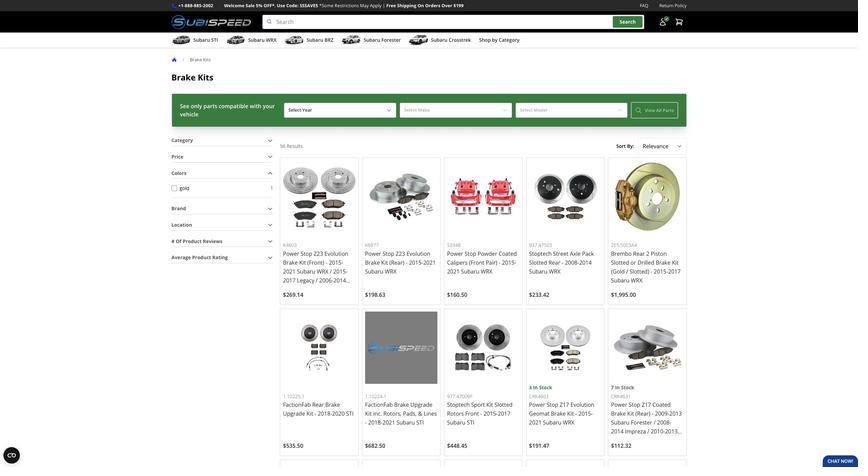 Task type: describe. For each thing, give the bounding box(es) containing it.
(gold
[[611, 268, 625, 275]]

2015- inside power stop powder coated calipers (front pair) - 2015- 2021 subaru wrx
[[502, 259, 516, 267]]

category
[[171, 137, 193, 144]]

1.10225.1
[[283, 393, 305, 400]]

policy
[[675, 2, 687, 9]]

power inside the 3 in stock crk4603 power stop z17 evolution geomat brake kit - 2015- 2021 subaru wrx
[[529, 401, 545, 409]]

evolution for (rear)
[[407, 250, 430, 258]]

home image
[[171, 57, 177, 62]]

by
[[492, 37, 498, 43]]

factionfab inside factionfab brake upgrade kit inc. rotors, pads, & lines - 2018-2021 subaru sti
[[365, 401, 393, 409]]

faq link
[[640, 2, 649, 9]]

2014 inside stoptech street axle pack slotted rear  - 2008-2014 subaru wrx
[[579, 259, 592, 267]]

/ down impreza
[[630, 437, 632, 444]]

2009-
[[655, 410, 669, 418]]

z17 for kit
[[560, 401, 569, 409]]

Select Model button
[[515, 103, 628, 118]]

subaru inside power stop powder coated calipers (front pair) - 2015- 2021 subaru wrx
[[461, 268, 479, 275]]

subaru sti
[[193, 37, 218, 43]]

subaru wrx
[[248, 37, 277, 43]]

legacy inside power stop z23 evolution brake kit (front) - 2015- 2021 subaru wrx / 2015- 2017 legacy / 2006-2014 tribeca / 2015-2019 outback
[[297, 277, 314, 284]]

2019
[[321, 286, 334, 293]]

lines
[[424, 410, 437, 418]]

2020
[[332, 410, 345, 418]]

return
[[659, 2, 674, 9]]

restrictions
[[335, 2, 359, 9]]

- inside power stop powder coated calipers (front pair) - 2015- 2021 subaru wrx
[[499, 259, 501, 267]]

inc.
[[373, 410, 382, 418]]

search input field
[[262, 15, 644, 29]]

may
[[360, 2, 369, 9]]

(rear) inside 7 in stock crk4631 power stop z17 coated brake kit (rear) - 2009-2013 subaru forester / 2008- 2014 impreza / 2010-2013 legacy / 2010-2011 outback
[[636, 410, 651, 418]]

power stop z17 evolution geomat brake kit - 2015-2021 subaru wrx image
[[529, 312, 602, 384]]

slotted for (gold
[[611, 259, 629, 267]]

coated inside power stop powder coated calipers (front pair) - 2015- 2021 subaru wrx
[[499, 250, 517, 258]]

/ left the 2006-
[[316, 277, 318, 284]]

brake inside factionfab brake upgrade kit inc. rotors, pads, & lines - 2018-2021 subaru sti
[[394, 401, 409, 409]]

2014 for 7 in stock crk4631 power stop z17 coated brake kit (rear) - 2009-2013 subaru forester / 2008- 2014 impreza / 2010-2013 legacy / 2010-2011 outback
[[611, 428, 624, 436]]

power for power stop powder coated calipers (front pair) - 2015- 2021 subaru wrx
[[447, 250, 463, 258]]

select make image
[[502, 108, 508, 113]]

coated inside 7 in stock crk4631 power stop z17 coated brake kit (rear) - 2009-2013 subaru forester / 2008- 2014 impreza / 2010-2013 legacy / 2010-2011 outback
[[653, 401, 671, 409]]

slotted for 2017
[[495, 401, 513, 409]]

code:
[[286, 2, 299, 9]]

shop
[[479, 37, 491, 43]]

price
[[171, 153, 183, 160]]

apply
[[370, 2, 382, 9]]

evolution for (front)
[[325, 250, 348, 258]]

subaru inside power stop z23 evolution brake kit (front) - 2015- 2021 subaru wrx / 2015- 2017 legacy / 2006-2014 tribeca / 2015-2019 outback
[[297, 268, 315, 275]]

Select... button
[[638, 138, 687, 155]]

1 vertical spatial 2013
[[665, 428, 678, 436]]

5%
[[256, 2, 263, 9]]

subaru left crosstrek
[[431, 37, 448, 43]]

- inside brembo rear 2 piston slotted or drilled brake kit (gold / slotted) - 2015-2017 subaru wrx
[[651, 268, 653, 275]]

2
[[646, 250, 650, 258]]

power stop z17 coated brake kit (rear) - 2009-2013 subaru forester / 2008-2014 impreza / 2010-2013 legacy / 2010-2011 outback image
[[611, 312, 684, 384]]

/ down 2009-
[[654, 419, 656, 427]]

2008- inside stoptech street axle pack slotted rear  - 2008-2014 subaru wrx
[[565, 259, 579, 267]]

2002
[[203, 2, 213, 9]]

sort by:
[[616, 143, 634, 149]]

3
[[529, 385, 532, 391]]

(rear) inside power stop z23 evolution brake kit (rear) - 2015-2021 subaru wrx
[[389, 259, 404, 267]]

average
[[171, 254, 191, 261]]

power stop powder coated calipers (front pair) - 2015- 2021 subaru wrx
[[447, 250, 517, 275]]

- inside power stop z23 evolution brake kit (front) - 2015- 2021 subaru wrx / 2015- 2017 legacy / 2006-2014 tribeca / 2015-2019 outback
[[326, 259, 328, 267]]

stock for power stop z17 coated brake kit (rear) - 2009-2013 subaru forester / 2008- 2014 impreza / 2010-2013 legacy / 2010-2011 outback
[[621, 385, 634, 391]]

/ inside brembo rear 2 piston slotted or drilled brake kit (gold / slotted) - 2015-2017 subaru wrx
[[626, 268, 628, 275]]

1 vertical spatial brake kits
[[171, 72, 213, 83]]

$160.50
[[447, 291, 467, 299]]

subaru forester button
[[342, 34, 401, 48]]

2018- inside factionfab brake upgrade kit inc. rotors, pads, & lines - 2018-2021 subaru sti
[[368, 419, 383, 427]]

kit inside 1.10225.1 factionfab rear brake upgrade kit - 2018-2020 sti
[[307, 410, 313, 418]]

colors button
[[171, 168, 273, 179]]

0 vertical spatial 2013
[[669, 410, 682, 418]]

/ right home image at the left top of page
[[182, 56, 184, 63]]

brand
[[171, 205, 186, 212]]

outback inside 7 in stock crk4631 power stop z17 coated brake kit (rear) - 2009-2013 subaru forester / 2008- 2014 impreza / 2010-2013 legacy / 2010-2011 outback
[[662, 437, 683, 444]]

welcome
[[224, 2, 244, 9]]

see only parts compatible with your vehicle
[[180, 102, 275, 118]]

stoptech inside stoptech street axle pack slotted rear  - 2008-2014 subaru wrx
[[529, 250, 552, 258]]

stop inside the 3 in stock crk4603 power stop z17 evolution geomat brake kit - 2015- 2021 subaru wrx
[[547, 401, 558, 409]]

kit inside factionfab brake upgrade kit inc. rotors, pads, & lines - 2018-2021 subaru sti
[[365, 410, 372, 418]]

sti inside factionfab brake upgrade kit inc. rotors, pads, & lines - 2018-2021 subaru sti
[[416, 419, 424, 427]]

subaru brz button
[[285, 34, 334, 48]]

2017 for brembo rear 2 piston slotted or drilled brake kit (gold / slotted) - 2015-2017 subaru wrx
[[668, 268, 681, 275]]

evolution inside the 3 in stock crk4603 power stop z17 evolution geomat brake kit - 2015- 2021 subaru wrx
[[571, 401, 594, 409]]

# of product reviews
[[171, 238, 222, 244]]

1 vertical spatial kits
[[198, 72, 213, 83]]

stop for (rear)
[[383, 250, 394, 258]]

impreza
[[625, 428, 646, 436]]

front
[[465, 410, 479, 418]]

2014 for power stop z23 evolution brake kit (front) - 2015- 2021 subaru wrx / 2015- 2017 legacy / 2006-2014 tribeca / 2015-2019 outback
[[334, 277, 346, 284]]

k6977
[[365, 242, 379, 248]]

kit inside power stop z23 evolution brake kit (front) - 2015- 2021 subaru wrx / 2015- 2017 legacy / 2006-2014 tribeca / 2015-2019 outback
[[299, 259, 306, 267]]

free
[[386, 2, 396, 9]]

price button
[[171, 152, 273, 162]]

brake down the subaru sti dropdown button
[[190, 56, 202, 63]]

upgrade inside factionfab brake upgrade kit inc. rotors, pads, & lines - 2018-2021 subaru sti
[[410, 401, 433, 409]]

a subaru sti thumbnail image image
[[171, 35, 191, 45]]

a subaru wrx thumbnail image image
[[226, 35, 245, 45]]

subaru inside dropdown button
[[307, 37, 323, 43]]

wrx inside brembo rear 2 piston slotted or drilled brake kit (gold / slotted) - 2015-2017 subaru wrx
[[631, 277, 643, 284]]

z23 for (front)
[[314, 250, 323, 258]]

wrx inside the 3 in stock crk4603 power stop z17 evolution geomat brake kit - 2015- 2021 subaru wrx
[[563, 419, 575, 427]]

Select Year button
[[284, 103, 396, 118]]

subaru crosstrek button
[[409, 34, 471, 48]]

3 in stock crk4603 power stop z17 evolution geomat brake kit - 2015- 2021 subaru wrx
[[529, 385, 594, 427]]

/ up the 2006-
[[330, 268, 332, 275]]

power stop powder coated calipers (front pair) - 2015-2021 subaru wrx image
[[447, 161, 520, 233]]

return policy
[[659, 2, 687, 9]]

/ up 2011
[[647, 428, 649, 436]]

pack
[[582, 250, 594, 258]]

$191.47
[[529, 442, 549, 450]]

56
[[280, 143, 285, 149]]

2021 inside the 3 in stock crk4603 power stop z17 evolution geomat brake kit - 2015- 2021 subaru wrx
[[529, 419, 542, 427]]

7
[[611, 385, 614, 391]]

brake inside power stop z23 evolution brake kit (rear) - 2015-2021 subaru wrx
[[365, 259, 380, 267]]

off*.
[[264, 2, 276, 9]]

in for power stop z17 coated brake kit (rear) - 2009-2013 subaru forester / 2008- 2014 impreza / 2010-2013 legacy / 2010-2011 outback
[[615, 385, 620, 391]]

shipping
[[397, 2, 416, 9]]

2017 inside 977.47009f stoptech sport kit slotted rotors front - 2015-2017 subaru sti
[[498, 410, 510, 418]]

kit inside 7 in stock crk4631 power stop z17 coated brake kit (rear) - 2009-2013 subaru forester / 2008- 2014 impreza / 2010-2013 legacy / 2010-2011 outback
[[627, 410, 634, 418]]

7 in stock crk4631 power stop z17 coated brake kit (rear) - 2009-2013 subaru forester / 2008- 2014 impreza / 2010-2013 legacy / 2010-2011 outback
[[611, 385, 683, 444]]

2021 for power stop z23 evolution brake kit (front) - 2015- 2021 subaru wrx / 2015- 2017 legacy / 2006-2014 tribeca / 2015-2019 outback
[[283, 268, 296, 275]]

977.47009f stoptech sport kit slotted rotors front - 2015-2017 subaru sti
[[447, 393, 513, 427]]

wrx inside power stop z23 evolution brake kit (rear) - 2015-2021 subaru wrx
[[385, 268, 397, 275]]

&
[[418, 410, 422, 418]]

select year image
[[386, 108, 392, 113]]

885-
[[194, 2, 203, 9]]

subaru up brake kits link
[[193, 37, 210, 43]]

subaru inside 977.47009f stoptech sport kit slotted rotors front - 2015-2017 subaru sti
[[447, 419, 466, 427]]

2008- inside 7 in stock crk4631 power stop z17 coated brake kit (rear) - 2009-2013 subaru forester / 2008- 2014 impreza / 2010-2013 legacy / 2010-2011 outback
[[657, 419, 671, 427]]

- inside 1.10225.1 factionfab rear brake upgrade kit - 2018-2020 sti
[[315, 410, 316, 418]]

average product rating
[[171, 254, 228, 261]]

/ right tribeca
[[303, 286, 305, 293]]

- inside power stop z23 evolution brake kit (rear) - 2015-2021 subaru wrx
[[406, 259, 408, 267]]

2017 for power stop z23 evolution brake kit (front) - 2015- 2021 subaru wrx / 2015- 2017 legacy / 2006-2014 tribeca / 2015-2019 outback
[[283, 277, 296, 284]]

brake down home image at the left top of page
[[171, 72, 196, 83]]

wrx inside power stop powder coated calipers (front pair) - 2015- 2021 subaru wrx
[[481, 268, 493, 275]]

(front)
[[307, 259, 324, 267]]

select model image
[[618, 108, 623, 113]]

power for power stop z23 evolution brake kit (rear) - 2015-2021 subaru wrx
[[365, 250, 381, 258]]

rear inside stoptech street axle pack slotted rear  - 2008-2014 subaru wrx
[[549, 259, 560, 267]]

2015- inside brembo rear 2 piston slotted or drilled brake kit (gold / slotted) - 2015-2017 subaru wrx
[[654, 268, 668, 275]]

2006-
[[319, 277, 334, 284]]

crosstrek
[[449, 37, 471, 43]]

orders
[[425, 2, 440, 9]]

2011
[[648, 437, 660, 444]]

# of product reviews button
[[171, 236, 273, 247]]

power stop z23 evolution brake kit (front) - 2015- 2021 subaru wrx / 2015- 2017 legacy / 2006-2014 tribeca / 2015-2019 outback
[[283, 250, 348, 302]]

1.10224.1
[[365, 393, 387, 400]]

brembo rear 2 piston slotted or drilled brake kit (gold / slotted) - 2015-2017 subaru wrx
[[611, 250, 681, 284]]

- inside factionfab brake upgrade kit inc. rotors, pads, & lines - 2018-2021 subaru sti
[[365, 419, 367, 427]]

location button
[[171, 220, 273, 230]]

gold button
[[171, 186, 177, 191]]

in for power stop z17 evolution geomat brake kit - 2015- 2021 subaru wrx
[[533, 385, 538, 391]]

your
[[263, 102, 275, 110]]

2015- inside power stop z23 evolution brake kit (rear) - 2015-2021 subaru wrx
[[409, 259, 423, 267]]

stoptech street axle pack slotted rear  - 2008-2014 subaru wrx image
[[529, 161, 602, 233]]

sssave5
[[300, 2, 318, 9]]

legacy inside 7 in stock crk4631 power stop z17 coated brake kit (rear) - 2009-2013 subaru forester / 2008- 2014 impreza / 2010-2013 legacy / 2010-2011 outback
[[611, 437, 629, 444]]

brake inside brembo rear 2 piston slotted or drilled brake kit (gold / slotted) - 2015-2017 subaru wrx
[[656, 259, 671, 267]]

pair)
[[486, 259, 497, 267]]

rotors
[[447, 410, 464, 418]]

forester inside subaru forester dropdown button
[[381, 37, 401, 43]]

stock for power stop z17 evolution geomat brake kit - 2015- 2021 subaru wrx
[[539, 385, 552, 391]]

compatible
[[219, 102, 248, 110]]

subaru crosstrek
[[431, 37, 471, 43]]

crk4603
[[529, 393, 549, 400]]

2021 for power stop powder coated calipers (front pair) - 2015- 2021 subaru wrx
[[447, 268, 460, 275]]

+1-888-885-2002
[[178, 2, 213, 9]]

937.47503
[[529, 242, 552, 248]]

Select Make button
[[400, 103, 512, 118]]

k4603
[[283, 242, 297, 248]]

stoptech sport kit slotted rotors front - 2015-2017 subaru sti image
[[447, 312, 520, 384]]

power stop z23 evolution brake kit (rear) - 2015-2021 subaru wrx image
[[365, 161, 438, 233]]



Task type: locate. For each thing, give the bounding box(es) containing it.
2e5.5003a4
[[611, 242, 637, 248]]

sti right 2020
[[346, 410, 354, 418]]

1 vertical spatial forester
[[631, 419, 652, 427]]

$198.63
[[365, 291, 385, 299]]

1 horizontal spatial 2014
[[579, 259, 592, 267]]

kits down brake kits link
[[198, 72, 213, 83]]

2021 down rotors,
[[383, 419, 395, 427]]

a subaru crosstrek thumbnail image image
[[409, 35, 428, 45]]

brake kits down the subaru sti dropdown button
[[190, 56, 211, 63]]

stoptech inside 977.47009f stoptech sport kit slotted rotors front - 2015-2017 subaru sti
[[447, 401, 470, 409]]

wrx
[[266, 37, 277, 43], [317, 268, 328, 275], [385, 268, 397, 275], [481, 268, 493, 275], [549, 268, 561, 275], [631, 277, 643, 284], [563, 419, 575, 427]]

kit up $198.63
[[381, 259, 388, 267]]

2018-
[[318, 410, 332, 418], [368, 419, 383, 427]]

1 horizontal spatial z17
[[642, 401, 651, 409]]

kit left the inc.
[[365, 410, 372, 418]]

2021
[[423, 259, 436, 267], [283, 268, 296, 275], [447, 268, 460, 275], [383, 419, 395, 427], [529, 419, 542, 427]]

1 horizontal spatial stock
[[621, 385, 634, 391]]

use
[[277, 2, 285, 9]]

/
[[182, 56, 184, 63], [330, 268, 332, 275], [626, 268, 628, 275], [316, 277, 318, 284], [303, 286, 305, 293], [654, 419, 656, 427], [647, 428, 649, 436], [630, 437, 632, 444]]

over
[[442, 2, 452, 9]]

sti down front
[[467, 419, 474, 427]]

0 vertical spatial rear
[[633, 250, 645, 258]]

outback right 2011
[[662, 437, 683, 444]]

subaru inside 7 in stock crk4631 power stop z17 coated brake kit (rear) - 2009-2013 subaru forester / 2008- 2014 impreza / 2010-2013 legacy / 2010-2011 outback
[[611, 419, 630, 427]]

kit left (front)
[[299, 259, 306, 267]]

1 horizontal spatial legacy
[[611, 437, 629, 444]]

stoptech down 937.47503
[[529, 250, 552, 258]]

0 vertical spatial outback
[[283, 295, 305, 302]]

0 vertical spatial 2018-
[[318, 410, 332, 418]]

2 horizontal spatial 2014
[[611, 428, 624, 436]]

1 vertical spatial coated
[[653, 401, 671, 409]]

legacy
[[297, 277, 314, 284], [611, 437, 629, 444]]

brand button
[[171, 204, 273, 214]]

1 vertical spatial 2008-
[[657, 419, 671, 427]]

wrx inside stoptech street axle pack slotted rear  - 2008-2014 subaru wrx
[[549, 268, 561, 275]]

1 horizontal spatial outback
[[662, 437, 683, 444]]

subaru up $198.63
[[365, 268, 383, 275]]

legacy up tribeca
[[297, 277, 314, 284]]

kit right sport
[[486, 401, 493, 409]]

0 horizontal spatial z17
[[560, 401, 569, 409]]

stock inside 7 in stock crk4631 power stop z17 coated brake kit (rear) - 2009-2013 subaru forester / 2008- 2014 impreza / 2010-2013 legacy / 2010-2011 outback
[[621, 385, 634, 391]]

$112.32
[[611, 442, 632, 450]]

subaru up impreza
[[611, 419, 630, 427]]

kit inside 977.47009f stoptech sport kit slotted rotors front - 2015-2017 subaru sti
[[486, 401, 493, 409]]

2 z17 from the left
[[642, 401, 651, 409]]

- inside 7 in stock crk4631 power stop z17 coated brake kit (rear) - 2009-2013 subaru forester / 2008- 2014 impreza / 2010-2013 legacy / 2010-2011 outback
[[652, 410, 654, 418]]

2021 inside factionfab brake upgrade kit inc. rotors, pads, & lines - 2018-2021 subaru sti
[[383, 419, 395, 427]]

stop for (front)
[[301, 250, 312, 258]]

on
[[418, 2, 424, 9]]

0 horizontal spatial rear
[[312, 401, 324, 409]]

2008- down axle
[[565, 259, 579, 267]]

888-
[[185, 2, 194, 9]]

2017
[[668, 268, 681, 275], [283, 277, 296, 284], [498, 410, 510, 418]]

1 in from the left
[[533, 385, 538, 391]]

product right of at the bottom of page
[[183, 238, 202, 244]]

factionfab up the inc.
[[365, 401, 393, 409]]

kit right geomat
[[567, 410, 574, 418]]

z17 inside 7 in stock crk4631 power stop z17 coated brake kit (rear) - 2009-2013 subaru forester / 2008- 2014 impreza / 2010-2013 legacy / 2010-2011 outback
[[642, 401, 651, 409]]

1 vertical spatial outback
[[662, 437, 683, 444]]

0 horizontal spatial 2014
[[334, 277, 346, 284]]

brake up 2020
[[325, 401, 340, 409]]

stoptech down 977.47009f
[[447, 401, 470, 409]]

power inside power stop z23 evolution brake kit (front) - 2015- 2021 subaru wrx / 2015- 2017 legacy / 2006-2014 tribeca / 2015-2019 outback
[[283, 250, 299, 258]]

0 horizontal spatial outback
[[283, 295, 305, 302]]

2021 left calipers
[[423, 259, 436, 267]]

slotted inside stoptech street axle pack slotted rear  - 2008-2014 subaru wrx
[[529, 259, 547, 267]]

2 z23 from the left
[[396, 250, 405, 258]]

in right 3
[[533, 385, 538, 391]]

power inside 7 in stock crk4631 power stop z17 coated brake kit (rear) - 2009-2013 subaru forester / 2008- 2014 impreza / 2010-2013 legacy / 2010-2011 outback
[[611, 401, 627, 409]]

outback
[[283, 295, 305, 302], [662, 437, 683, 444]]

0 vertical spatial upgrade
[[410, 401, 433, 409]]

0 vertical spatial 2014
[[579, 259, 592, 267]]

power down k6977
[[365, 250, 381, 258]]

1 horizontal spatial coated
[[653, 401, 671, 409]]

reviews
[[203, 238, 222, 244]]

0 horizontal spatial factionfab
[[283, 401, 311, 409]]

2021 inside power stop z23 evolution brake kit (front) - 2015- 2021 subaru wrx / 2015- 2017 legacy / 2006-2014 tribeca / 2015-2019 outback
[[283, 268, 296, 275]]

subaru
[[193, 37, 210, 43], [248, 37, 265, 43], [307, 37, 323, 43], [364, 37, 380, 43], [431, 37, 448, 43], [297, 268, 315, 275], [365, 268, 383, 275], [461, 268, 479, 275], [529, 268, 548, 275], [611, 277, 630, 284], [397, 419, 415, 427], [447, 419, 466, 427], [543, 419, 562, 427], [611, 419, 630, 427]]

brake inside 7 in stock crk4631 power stop z17 coated brake kit (rear) - 2009-2013 subaru forester / 2008- 2014 impreza / 2010-2013 legacy / 2010-2011 outback
[[611, 410, 626, 418]]

1 z23 from the left
[[314, 250, 323, 258]]

subaru inside the 3 in stock crk4603 power stop z17 evolution geomat brake kit - 2015- 2021 subaru wrx
[[543, 419, 562, 427]]

forester up impreza
[[631, 419, 652, 427]]

open widget image
[[3, 447, 20, 464]]

brake down k6977
[[365, 259, 380, 267]]

0 horizontal spatial stock
[[539, 385, 552, 391]]

*some
[[319, 2, 334, 9]]

subaru sti button
[[171, 34, 218, 48]]

subaru inside factionfab brake upgrade kit inc. rotors, pads, & lines - 2018-2021 subaru sti
[[397, 419, 415, 427]]

brake down the 'piston'
[[656, 259, 671, 267]]

2010- down impreza
[[633, 437, 648, 444]]

with
[[250, 102, 261, 110]]

2021 down calipers
[[447, 268, 460, 275]]

- inside the 3 in stock crk4603 power stop z17 evolution geomat brake kit - 2015- 2021 subaru wrx
[[575, 410, 577, 418]]

sti inside dropdown button
[[211, 37, 218, 43]]

evolution inside power stop z23 evolution brake kit (front) - 2015- 2021 subaru wrx / 2015- 2017 legacy / 2006-2014 tribeca / 2015-2019 outback
[[325, 250, 348, 258]]

0 horizontal spatial slotted
[[495, 401, 513, 409]]

wrx inside dropdown button
[[266, 37, 277, 43]]

0 vertical spatial legacy
[[297, 277, 314, 284]]

slotted for subaru
[[529, 259, 547, 267]]

stock inside the 3 in stock crk4603 power stop z17 evolution geomat brake kit - 2015- 2021 subaru wrx
[[539, 385, 552, 391]]

- inside 977.47009f stoptech sport kit slotted rotors front - 2015-2017 subaru sti
[[480, 410, 482, 418]]

coated up 2009-
[[653, 401, 671, 409]]

*some restrictions may apply | free shipping on orders over $199
[[319, 2, 464, 9]]

outback inside power stop z23 evolution brake kit (front) - 2015- 2021 subaru wrx / 2015- 2017 legacy / 2006-2014 tribeca / 2015-2019 outback
[[283, 295, 305, 302]]

2 horizontal spatial rear
[[633, 250, 645, 258]]

subaru down (front)
[[297, 268, 315, 275]]

stop inside power stop powder coated calipers (front pair) - 2015- 2021 subaru wrx
[[465, 250, 476, 258]]

$233.42
[[529, 291, 549, 299]]

0 vertical spatial forester
[[381, 37, 401, 43]]

kit inside the 3 in stock crk4603 power stop z17 evolution geomat brake kit - 2015- 2021 subaru wrx
[[567, 410, 574, 418]]

0 horizontal spatial z23
[[314, 250, 323, 258]]

power down k4603 on the bottom left of page
[[283, 250, 299, 258]]

977.47009f
[[447, 393, 473, 400]]

subaru down rotors
[[447, 419, 466, 427]]

1 horizontal spatial 2018-
[[368, 419, 383, 427]]

1 horizontal spatial (rear)
[[636, 410, 651, 418]]

sti inside 977.47009f stoptech sport kit slotted rotors front - 2015-2017 subaru sti
[[467, 419, 474, 427]]

search button
[[613, 16, 643, 28]]

1 horizontal spatial evolution
[[407, 250, 430, 258]]

coated right powder
[[499, 250, 517, 258]]

forester
[[381, 37, 401, 43], [631, 419, 652, 427]]

0 horizontal spatial stoptech
[[447, 401, 470, 409]]

0 horizontal spatial coated
[[499, 250, 517, 258]]

2 vertical spatial rear
[[312, 401, 324, 409]]

select... image
[[677, 144, 682, 149]]

2 stock from the left
[[621, 385, 634, 391]]

factionfab rear brake upgrade kit - 2018-2020 sti image
[[283, 312, 356, 384]]

power down the crk4603
[[529, 401, 545, 409]]

street
[[553, 250, 569, 258]]

2 vertical spatial 2017
[[498, 410, 510, 418]]

+1-
[[178, 2, 185, 9]]

a subaru forester thumbnail image image
[[342, 35, 361, 45]]

2 factionfab from the left
[[365, 401, 393, 409]]

slotted down 937.47503
[[529, 259, 547, 267]]

power
[[283, 250, 299, 258], [365, 250, 381, 258], [447, 250, 463, 258], [529, 401, 545, 409], [611, 401, 627, 409]]

gold
[[180, 185, 189, 192]]

1 vertical spatial (rear)
[[636, 410, 651, 418]]

1 horizontal spatial factionfab
[[365, 401, 393, 409]]

rear inside brembo rear 2 piston slotted or drilled brake kit (gold / slotted) - 2015-2017 subaru wrx
[[633, 250, 645, 258]]

subaru down geomat
[[543, 419, 562, 427]]

2017 inside brembo rear 2 piston slotted or drilled brake kit (gold / slotted) - 2015-2017 subaru wrx
[[668, 268, 681, 275]]

1 horizontal spatial slotted
[[529, 259, 547, 267]]

pads,
[[403, 410, 417, 418]]

1 stock from the left
[[539, 385, 552, 391]]

1 vertical spatial 2014
[[334, 277, 346, 284]]

subaru right a subaru forester thumbnail image
[[364, 37, 380, 43]]

sti down subispeed logo on the top left of the page
[[211, 37, 218, 43]]

category button
[[171, 135, 273, 146]]

1 horizontal spatial z23
[[396, 250, 405, 258]]

/ right (gold
[[626, 268, 628, 275]]

0 vertical spatial brake kits
[[190, 56, 211, 63]]

outback down tribeca
[[283, 295, 305, 302]]

2014 inside power stop z23 evolution brake kit (front) - 2015- 2021 subaru wrx / 2015- 2017 legacy / 2006-2014 tribeca / 2015-2019 outback
[[334, 277, 346, 284]]

subaru inside stoptech street axle pack slotted rear  - 2008-2014 subaru wrx
[[529, 268, 548, 275]]

subispeed logo image
[[171, 15, 251, 29]]

0 horizontal spatial in
[[533, 385, 538, 391]]

0 horizontal spatial (rear)
[[389, 259, 404, 267]]

|
[[383, 2, 385, 9]]

kit inside power stop z23 evolution brake kit (rear) - 2015-2021 subaru wrx
[[381, 259, 388, 267]]

a subaru brz thumbnail image image
[[285, 35, 304, 45]]

2008- down 2009-
[[657, 419, 671, 427]]

2021 up tribeca
[[283, 268, 296, 275]]

product down # of product reviews
[[192, 254, 211, 261]]

0 horizontal spatial 2008-
[[565, 259, 579, 267]]

1 horizontal spatial upgrade
[[410, 401, 433, 409]]

2021 for power stop z23 evolution brake kit (rear) - 2015-2021 subaru wrx
[[423, 259, 436, 267]]

2021 down geomat
[[529, 419, 542, 427]]

kit right drilled
[[672, 259, 679, 267]]

2021 inside power stop z23 evolution brake kit (rear) - 2015-2021 subaru wrx
[[423, 259, 436, 267]]

wrx inside power stop z23 evolution brake kit (front) - 2015- 2021 subaru wrx / 2015- 2017 legacy / 2006-2014 tribeca / 2015-2019 outback
[[317, 268, 328, 275]]

2010- up 2011
[[651, 428, 665, 436]]

subaru inside brembo rear 2 piston slotted or drilled brake kit (gold / slotted) - 2015-2017 subaru wrx
[[611, 277, 630, 284]]

factionfab inside 1.10225.1 factionfab rear brake upgrade kit - 2018-2020 sti
[[283, 401, 311, 409]]

z23 inside power stop z23 evolution brake kit (rear) - 2015-2021 subaru wrx
[[396, 250, 405, 258]]

power inside power stop z23 evolution brake kit (rear) - 2015-2021 subaru wrx
[[365, 250, 381, 258]]

upgrade down 1.10225.1
[[283, 410, 305, 418]]

sti inside 1.10225.1 factionfab rear brake upgrade kit - 2018-2020 sti
[[346, 410, 354, 418]]

upgrade inside 1.10225.1 factionfab rear brake upgrade kit - 2018-2020 sti
[[283, 410, 305, 418]]

2017 inside power stop z23 evolution brake kit (front) - 2015- 2021 subaru wrx / 2015- 2017 legacy / 2006-2014 tribeca / 2015-2019 outback
[[283, 277, 296, 284]]

subaru right a subaru wrx thumbnail image
[[248, 37, 265, 43]]

forester left a subaru crosstrek thumbnail image
[[381, 37, 401, 43]]

2014 inside 7 in stock crk4631 power stop z17 coated brake kit (rear) - 2009-2013 subaru forester / 2008- 2014 impreza / 2010-2013 legacy / 2010-2011 outback
[[611, 428, 624, 436]]

2 vertical spatial 2014
[[611, 428, 624, 436]]

0 vertical spatial stoptech
[[529, 250, 552, 258]]

$535.50
[[283, 442, 303, 450]]

calipers
[[447, 259, 468, 267]]

0 horizontal spatial 2018-
[[318, 410, 332, 418]]

#
[[171, 238, 175, 244]]

subaru down (gold
[[611, 277, 630, 284]]

piston
[[651, 250, 667, 258]]

tribeca
[[283, 286, 302, 293]]

2 horizontal spatial 2017
[[668, 268, 681, 275]]

2015-
[[329, 259, 343, 267], [409, 259, 423, 267], [502, 259, 516, 267], [333, 268, 348, 275], [654, 268, 668, 275], [307, 286, 321, 293], [484, 410, 498, 418], [579, 410, 593, 418]]

z23 inside power stop z23 evolution brake kit (front) - 2015- 2021 subaru wrx / 2015- 2017 legacy / 2006-2014 tribeca / 2015-2019 outback
[[314, 250, 323, 258]]

button image
[[659, 18, 667, 26]]

or
[[631, 259, 636, 267]]

1 horizontal spatial 2017
[[498, 410, 510, 418]]

1 vertical spatial 2017
[[283, 277, 296, 284]]

0 horizontal spatial upgrade
[[283, 410, 305, 418]]

kit left 2020
[[307, 410, 313, 418]]

factionfab brake upgrade kit inc. rotors, pads, & lines - 2018-2021 subaru sti image
[[365, 312, 438, 384]]

product
[[183, 238, 202, 244], [192, 254, 211, 261]]

drilled
[[638, 259, 654, 267]]

in inside the 3 in stock crk4603 power stop z17 evolution geomat brake kit - 2015- 2021 subaru wrx
[[533, 385, 538, 391]]

1 vertical spatial rear
[[549, 259, 560, 267]]

0 horizontal spatial evolution
[[325, 250, 348, 258]]

slotted inside brembo rear 2 piston slotted or drilled brake kit (gold / slotted) - 2015-2017 subaru wrx
[[611, 259, 629, 267]]

subaru down (front
[[461, 268, 479, 275]]

slotted inside 977.47009f stoptech sport kit slotted rotors front - 2015-2017 subaru sti
[[495, 401, 513, 409]]

stock up the crk4603
[[539, 385, 552, 391]]

geomat
[[529, 410, 550, 418]]

1
[[270, 185, 273, 191]]

kit up impreza
[[627, 410, 634, 418]]

brake kits down brake kits link
[[171, 72, 213, 83]]

factionfab down 1.10225.1
[[283, 401, 311, 409]]

brembo rear 2 piston slotted or drilled brake kit (gold / slotted) - 2015-2017 subaru wrx image
[[611, 161, 684, 233]]

z17 inside the 3 in stock crk4603 power stop z17 evolution geomat brake kit - 2015- 2021 subaru wrx
[[560, 401, 569, 409]]

welcome sale 5% off*. use code: sssave5
[[224, 2, 318, 9]]

2018- inside 1.10225.1 factionfab rear brake upgrade kit - 2018-2020 sti
[[318, 410, 332, 418]]

2021 inside power stop powder coated calipers (front pair) - 2015- 2021 subaru wrx
[[447, 268, 460, 275]]

1 vertical spatial legacy
[[611, 437, 629, 444]]

1 vertical spatial 2018-
[[368, 419, 383, 427]]

1 vertical spatial stoptech
[[447, 401, 470, 409]]

1 horizontal spatial 2010-
[[651, 428, 665, 436]]

sale
[[246, 2, 255, 9]]

2 horizontal spatial evolution
[[571, 401, 594, 409]]

stoptech street axle pack slotted rear  - 2008-2014 subaru wrx
[[529, 250, 594, 275]]

stop inside power stop z23 evolution brake kit (rear) - 2015-2021 subaru wrx
[[383, 250, 394, 258]]

1 horizontal spatial 2008-
[[657, 419, 671, 427]]

0 vertical spatial coated
[[499, 250, 517, 258]]

power stop z23 evolution brake kit (rear) - 2015-2021 subaru wrx
[[365, 250, 436, 275]]

0 vertical spatial 2017
[[668, 268, 681, 275]]

0 vertical spatial (rear)
[[389, 259, 404, 267]]

0 vertical spatial product
[[183, 238, 202, 244]]

power down s3348
[[447, 250, 463, 258]]

sti down "&"
[[416, 419, 424, 427]]

powder
[[478, 250, 497, 258]]

brake inside power stop z23 evolution brake kit (front) - 2015- 2021 subaru wrx / 2015- 2017 legacy / 2006-2014 tribeca / 2015-2019 outback
[[283, 259, 298, 267]]

0 horizontal spatial legacy
[[297, 277, 314, 284]]

in right 7
[[615, 385, 620, 391]]

z17 for (rear)
[[642, 401, 651, 409]]

brake down k4603 on the bottom left of page
[[283, 259, 298, 267]]

s3348
[[447, 242, 461, 248]]

1 horizontal spatial rear
[[549, 259, 560, 267]]

brake right geomat
[[551, 410, 566, 418]]

legacy down impreza
[[611, 437, 629, 444]]

stock up crk4631
[[621, 385, 634, 391]]

results
[[287, 143, 303, 149]]

stop for pair)
[[465, 250, 476, 258]]

kit inside brembo rear 2 piston slotted or drilled brake kit (gold / slotted) - 2015-2017 subaru wrx
[[672, 259, 679, 267]]

$199
[[454, 2, 464, 9]]

1 factionfab from the left
[[283, 401, 311, 409]]

brake inside 1.10225.1 factionfab rear brake upgrade kit - 2018-2020 sti
[[325, 401, 340, 409]]

z23 for (rear)
[[396, 250, 405, 258]]

2014
[[579, 259, 592, 267], [334, 277, 346, 284], [611, 428, 624, 436]]

2015- inside the 3 in stock crk4603 power stop z17 evolution geomat brake kit - 2015- 2021 subaru wrx
[[579, 410, 593, 418]]

forester inside 7 in stock crk4631 power stop z17 coated brake kit (rear) - 2009-2013 subaru forester / 2008- 2014 impreza / 2010-2013 legacy / 2010-2011 outback
[[631, 419, 652, 427]]

slotted right sport
[[495, 401, 513, 409]]

subaru up $233.42
[[529, 268, 548, 275]]

subaru inside power stop z23 evolution brake kit (rear) - 2015-2021 subaru wrx
[[365, 268, 383, 275]]

kit
[[299, 259, 306, 267], [381, 259, 388, 267], [672, 259, 679, 267], [486, 401, 493, 409], [307, 410, 313, 418], [365, 410, 372, 418], [567, 410, 574, 418], [627, 410, 634, 418]]

$1,995.00
[[611, 291, 636, 299]]

2 in from the left
[[615, 385, 620, 391]]

power stop z23 evolution brake kit (front) - 2015-2021 subaru wrx / 2015-2017 legacy / 2006-2014 tribeca / 2015-2019 outback image
[[283, 161, 356, 233]]

subaru left brz
[[307, 37, 323, 43]]

brake
[[190, 56, 202, 63], [171, 72, 196, 83], [283, 259, 298, 267], [365, 259, 380, 267], [656, 259, 671, 267], [325, 401, 340, 409], [394, 401, 409, 409], [551, 410, 566, 418], [611, 410, 626, 418]]

0 horizontal spatial 2010-
[[633, 437, 648, 444]]

sti
[[211, 37, 218, 43], [346, 410, 354, 418], [416, 419, 424, 427], [467, 419, 474, 427]]

stop inside 7 in stock crk4631 power stop z17 coated brake kit (rear) - 2009-2013 subaru forester / 2008- 2014 impreza / 2010-2013 legacy / 2010-2011 outback
[[629, 401, 640, 409]]

1 vertical spatial upgrade
[[283, 410, 305, 418]]

sort
[[616, 143, 626, 149]]

0 horizontal spatial 2017
[[283, 277, 296, 284]]

shop by category button
[[479, 34, 520, 48]]

rotors,
[[383, 410, 402, 418]]

subaru down pads,
[[397, 419, 415, 427]]

0 horizontal spatial forester
[[381, 37, 401, 43]]

1 vertical spatial 2010-
[[633, 437, 648, 444]]

brake down crk4631
[[611, 410, 626, 418]]

brake inside the 3 in stock crk4603 power stop z17 evolution geomat brake kit - 2015- 2021 subaru wrx
[[551, 410, 566, 418]]

vehicle
[[180, 111, 199, 118]]

evolution inside power stop z23 evolution brake kit (rear) - 2015-2021 subaru wrx
[[407, 250, 430, 258]]

kits down subaru sti
[[203, 56, 211, 63]]

1.10225.1 factionfab rear brake upgrade kit - 2018-2020 sti
[[283, 393, 354, 418]]

2015- inside 977.47009f stoptech sport kit slotted rotors front - 2015-2017 subaru sti
[[484, 410, 498, 418]]

0 vertical spatial 2008-
[[565, 259, 579, 267]]

2 horizontal spatial slotted
[[611, 259, 629, 267]]

- inside stoptech street axle pack slotted rear  - 2008-2014 subaru wrx
[[562, 259, 564, 267]]

power inside power stop powder coated calipers (front pair) - 2015- 2021 subaru wrx
[[447, 250, 463, 258]]

rear inside 1.10225.1 factionfab rear brake upgrade kit - 2018-2020 sti
[[312, 401, 324, 409]]

category
[[499, 37, 520, 43]]

1 horizontal spatial forester
[[631, 419, 652, 427]]

parts
[[203, 102, 217, 110]]

brz
[[325, 37, 334, 43]]

0 vertical spatial 2010-
[[651, 428, 665, 436]]

upgrade up "&"
[[410, 401, 433, 409]]

brake up pads,
[[394, 401, 409, 409]]

power down crk4631
[[611, 401, 627, 409]]

stop inside power stop z23 evolution brake kit (front) - 2015- 2021 subaru wrx / 2015- 2017 legacy / 2006-2014 tribeca / 2015-2019 outback
[[301, 250, 312, 258]]

1 z17 from the left
[[560, 401, 569, 409]]

search
[[620, 19, 636, 25]]

0 vertical spatial kits
[[203, 56, 211, 63]]

1 horizontal spatial in
[[615, 385, 620, 391]]

slotted down brembo
[[611, 259, 629, 267]]

2013
[[669, 410, 682, 418], [665, 428, 678, 436]]

1 vertical spatial product
[[192, 254, 211, 261]]

see
[[180, 102, 189, 110]]

crk4631
[[611, 393, 631, 400]]

power for power stop z23 evolution brake kit (front) - 2015- 2021 subaru wrx / 2015- 2017 legacy / 2006-2014 tribeca / 2015-2019 outback
[[283, 250, 299, 258]]

1 horizontal spatial stoptech
[[529, 250, 552, 258]]

$269.14
[[283, 291, 303, 299]]



Task type: vqa. For each thing, say whether or not it's contained in the screenshot.


